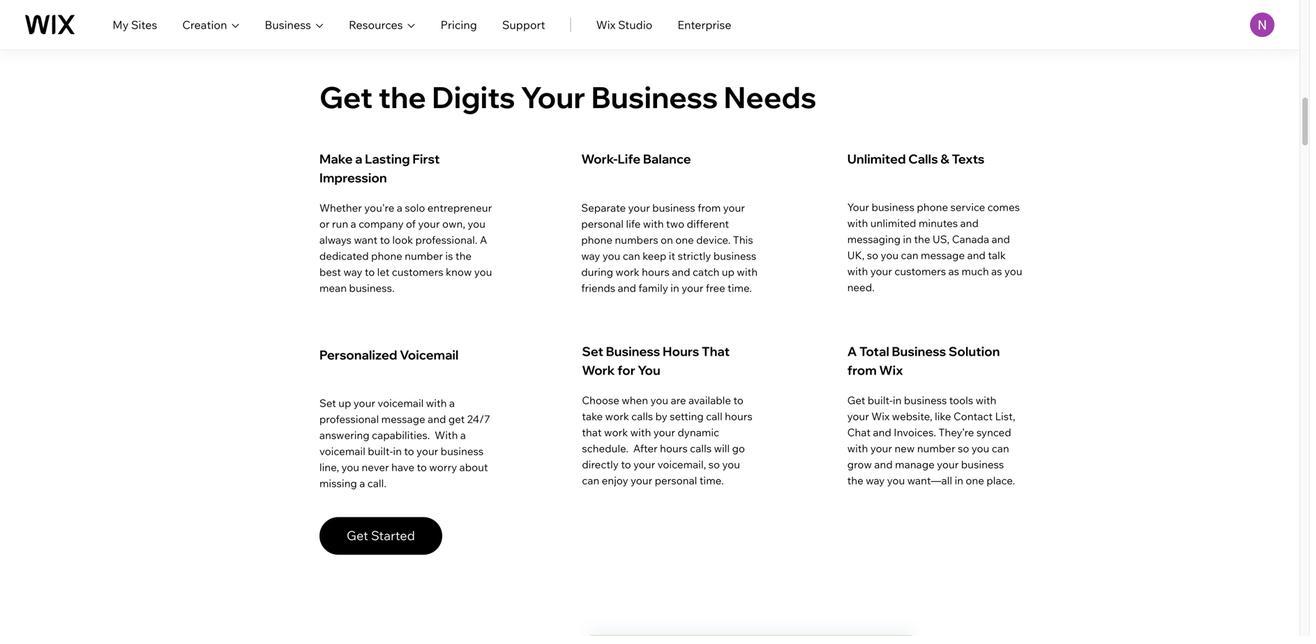 Task type: vqa. For each thing, say whether or not it's contained in the screenshot.
get
yes



Task type: locate. For each thing, give the bounding box(es) containing it.
0 vertical spatial so
[[867, 249, 879, 262]]

in inside your business phone service comes with unlimited minutes and messaging in the us, canada and uk, so you can message and talk with your customers as much as you need.
[[903, 233, 912, 246]]

from
[[698, 201, 721, 215], [848, 362, 877, 378]]

0 vertical spatial built-
[[868, 394, 893, 407]]

can inside your business phone service comes with unlimited minutes and messaging in the us, canada and uk, so you can message and talk with your customers as much as you need.
[[901, 249, 919, 262]]

1 vertical spatial so
[[958, 442, 970, 455]]

personal down 'separate'
[[581, 217, 624, 231]]

from down total
[[848, 362, 877, 378]]

0 horizontal spatial built-
[[368, 445, 393, 458]]

separate your business from your personal life with two different phone numbers on one device. this way you can keep it strictly business during work hours and catch up with friends and family in your free time.
[[581, 201, 758, 295]]

2 horizontal spatial so
[[958, 442, 970, 455]]

business
[[872, 200, 915, 214], [653, 201, 696, 215], [714, 249, 757, 263], [904, 394, 947, 407], [441, 445, 484, 458], [961, 458, 1004, 471]]

a down get
[[460, 429, 466, 442]]

number down they're
[[917, 442, 956, 455]]

1 horizontal spatial as
[[992, 265, 1002, 278]]

look
[[392, 233, 413, 247]]

0 vertical spatial up
[[722, 266, 735, 279]]

sites
[[131, 18, 157, 32]]

can down 'unlimited'
[[901, 249, 919, 262]]

0 vertical spatial set
[[582, 344, 604, 359]]

for
[[618, 363, 636, 378]]

get for get started
[[347, 528, 368, 544]]

0 vertical spatial one
[[676, 233, 694, 247]]

a inside "a total business solution from wix"
[[848, 344, 857, 359]]

the
[[379, 79, 426, 115], [914, 233, 931, 246], [456, 249, 472, 263], [848, 474, 864, 487]]

wix down total
[[879, 362, 903, 378]]

the down grow on the right
[[848, 474, 864, 487]]

so down they're
[[958, 442, 970, 455]]

1 vertical spatial a
[[848, 344, 857, 359]]

to
[[380, 233, 390, 247], [365, 266, 375, 279], [734, 394, 744, 407], [404, 445, 414, 458], [621, 458, 631, 471], [417, 461, 427, 474]]

phone up during
[[581, 233, 613, 247]]

number inside the whether you're a solo entrepreneur or run a company of your own, you always want to look professional. a dedicated phone number is the best way to let customers know you mean business.
[[405, 249, 443, 263]]

it
[[669, 249, 676, 263]]

2 vertical spatial so
[[709, 458, 720, 471]]

get up chat
[[848, 394, 866, 407]]

your up worry
[[417, 445, 438, 458]]

your up different
[[723, 201, 745, 215]]

set for set business hours that work for you
[[582, 344, 604, 359]]

0 horizontal spatial from
[[698, 201, 721, 215]]

in right family on the top of page
[[671, 282, 679, 295]]

canada
[[952, 233, 990, 246]]

1 vertical spatial time.
[[700, 474, 724, 487]]

built-
[[868, 394, 893, 407], [368, 445, 393, 458]]

0 horizontal spatial way
[[344, 266, 363, 279]]

worry
[[429, 461, 457, 474]]

set inside set up your voicemail with a professional message and get 24/7 answering capabilities.  with a voicemail built-in to your business line, you never have to worry about missing a call.
[[320, 397, 336, 410]]

wix studio
[[596, 18, 653, 32]]

0 horizontal spatial phone
[[371, 249, 403, 263]]

0 vertical spatial your
[[521, 79, 586, 115]]

line,
[[320, 461, 339, 474]]

can down numbers on the top of the page
[[623, 249, 640, 263]]

you
[[468, 217, 486, 231], [881, 249, 899, 262], [603, 249, 621, 263], [1005, 265, 1023, 278], [474, 266, 492, 279], [651, 394, 669, 407], [972, 442, 990, 455], [723, 458, 740, 471], [342, 461, 359, 474], [887, 474, 905, 487]]

one right on
[[676, 233, 694, 247]]

1 horizontal spatial way
[[581, 249, 600, 263]]

business inside your business phone service comes with unlimited minutes and messaging in the us, canada and uk, so you can message and talk with your customers as much as you need.
[[872, 200, 915, 214]]

1 horizontal spatial from
[[848, 362, 877, 378]]

phone inside separate your business from your personal life with two different phone numbers on one device. this way you can keep it strictly business during work hours and catch up with friends and family in your free time.
[[581, 233, 613, 247]]

with
[[848, 217, 868, 230], [643, 217, 664, 231], [848, 265, 868, 278], [737, 266, 758, 279], [976, 394, 997, 407], [426, 397, 447, 410], [631, 426, 651, 439], [848, 442, 868, 455]]

much
[[962, 265, 989, 278]]

1 horizontal spatial set
[[582, 344, 604, 359]]

1 vertical spatial your
[[848, 200, 870, 214]]

1 vertical spatial from
[[848, 362, 877, 378]]

this
[[733, 233, 753, 247]]

get
[[320, 79, 373, 115], [848, 394, 866, 407], [347, 528, 368, 544]]

calls
[[909, 151, 938, 167]]

as left much
[[949, 265, 960, 278]]

catch
[[693, 266, 720, 279]]

message inside set up your voicemail with a professional message and get 24/7 answering capabilities.  with a voicemail built-in to your business line, you never have to worry about missing a call.
[[381, 413, 425, 426]]

can inside separate your business from your personal life with two different phone numbers on one device. this way you can keep it strictly business during work hours and catch up with friends and family in your free time.
[[623, 249, 640, 263]]

in up website,
[[893, 394, 902, 407]]

my sites link
[[113, 16, 157, 33]]

1 horizontal spatial up
[[722, 266, 735, 279]]

1 vertical spatial wix
[[879, 362, 903, 378]]

enterprise
[[678, 18, 732, 32]]

built- up website,
[[868, 394, 893, 407]]

1 vertical spatial built-
[[368, 445, 393, 458]]

get inside get built-in business tools with your wix website, like contact list, chat and invoices. they're synced with your new number so you can grow and manage your business the way you want—all in one place.
[[848, 394, 866, 407]]

can
[[901, 249, 919, 262], [623, 249, 640, 263], [992, 442, 1010, 455], [582, 474, 600, 487]]

your left voicemail,
[[634, 458, 655, 471]]

1 vertical spatial work
[[605, 410, 629, 423]]

0 vertical spatial voicemail
[[378, 397, 424, 410]]

number inside get built-in business tools with your wix website, like contact list, chat and invoices. they're synced with your new number so you can grow and manage your business the way you want—all in one place.
[[917, 442, 956, 455]]

built- up never
[[368, 445, 393, 458]]

with down chat
[[848, 442, 868, 455]]

0 horizontal spatial one
[[676, 233, 694, 247]]

0 vertical spatial message
[[921, 249, 965, 262]]

you down "manage" at the bottom right of the page
[[887, 474, 905, 487]]

1 horizontal spatial customers
[[895, 265, 946, 278]]

tools
[[950, 394, 974, 407]]

1 vertical spatial personal
[[655, 474, 697, 487]]

phone up "let"
[[371, 249, 403, 263]]

phone up minutes
[[917, 200, 948, 214]]

built- inside set up your voicemail with a professional message and get 24/7 answering capabilities.  with a voicemail built-in to your business line, you never have to worry about missing a call.
[[368, 445, 393, 458]]

up
[[722, 266, 735, 279], [339, 397, 351, 410]]

business
[[265, 18, 311, 32], [591, 79, 718, 115], [892, 344, 946, 359], [606, 344, 660, 359]]

your up life
[[628, 201, 650, 215]]

0 vertical spatial hours
[[642, 266, 670, 279]]

message inside your business phone service comes with unlimited minutes and messaging in the us, canada and uk, so you can message and talk with your customers as much as you need.
[[921, 249, 965, 262]]

to right available
[[734, 394, 744, 407]]

business inside dropdown button
[[265, 18, 311, 32]]

my sites
[[113, 18, 157, 32]]

and up talk
[[992, 233, 1010, 246]]

0 horizontal spatial up
[[339, 397, 351, 410]]

so down messaging
[[867, 249, 879, 262]]

way down dedicated
[[344, 266, 363, 279]]

with down when
[[631, 426, 651, 439]]

1 horizontal spatial a
[[848, 344, 857, 359]]

way down grow on the right
[[866, 474, 885, 487]]

message down us,
[[921, 249, 965, 262]]

1 vertical spatial one
[[966, 474, 985, 487]]

1 horizontal spatial calls
[[690, 442, 712, 455]]

1 vertical spatial up
[[339, 397, 351, 410]]

you down synced at right bottom
[[972, 442, 990, 455]]

1 horizontal spatial built-
[[868, 394, 893, 407]]

best
[[320, 266, 341, 279]]

can inside choose when you are available to take work calls by setting call hours that work with your dynamic schedule.  after hours calls will go directly to your voicemail, so you can enjoy your personal time.
[[582, 474, 600, 487]]

when
[[622, 394, 648, 407]]

time.
[[728, 282, 752, 295], [700, 474, 724, 487]]

1 vertical spatial way
[[344, 266, 363, 279]]

1 horizontal spatial your
[[848, 200, 870, 214]]

or
[[320, 217, 330, 231]]

professional.
[[416, 233, 478, 247]]

a up impression
[[355, 151, 363, 167]]

1 vertical spatial phone
[[581, 233, 613, 247]]

the left us,
[[914, 233, 931, 246]]

can inside get built-in business tools with your wix website, like contact list, chat and invoices. they're synced with your new number so you can grow and manage your business the way you want—all in one place.
[[992, 442, 1010, 455]]

&
[[941, 151, 950, 167]]

call.
[[368, 477, 387, 490]]

0 horizontal spatial personal
[[581, 217, 624, 231]]

directly
[[582, 458, 619, 471]]

voicemail down 'answering'
[[320, 445, 366, 458]]

0 horizontal spatial message
[[381, 413, 425, 426]]

in down capabilities.
[[393, 445, 402, 458]]

resources button
[[349, 16, 416, 33]]

customers right "let"
[[392, 266, 444, 279]]

and down it at top right
[[672, 266, 691, 279]]

work-
[[581, 151, 618, 167]]

2 vertical spatial way
[[866, 474, 885, 487]]

set for set up your voicemail with a professional message and get 24/7 answering capabilities.  with a voicemail built-in to your business line, you never have to worry about missing a call.
[[320, 397, 336, 410]]

get up make
[[320, 79, 373, 115]]

the up lasting
[[379, 79, 426, 115]]

and up much
[[968, 249, 986, 262]]

one inside separate your business from your personal life with two different phone numbers on one device. this way you can keep it strictly business during work hours and catch up with friends and family in your free time.
[[676, 233, 694, 247]]

hours up voicemail,
[[660, 442, 688, 455]]

mage that reflects the richness of the features and capabilities of the business phone number: a visual illustration of a phone call, how inbox and contact list are integrated, setting the business call hours, do not disturb and custom voicemail recording. image
[[0, 601, 1300, 636]]

the inside get built-in business tools with your wix website, like contact list, chat and invoices. they're synced with your new number so you can grow and manage your business the way you want—all in one place.
[[848, 474, 864, 487]]

1 horizontal spatial number
[[917, 442, 956, 455]]

0 horizontal spatial calls
[[632, 410, 653, 423]]

your right the of
[[418, 217, 440, 231]]

a
[[480, 233, 487, 247], [848, 344, 857, 359]]

1 vertical spatial calls
[[690, 442, 712, 455]]

balance
[[643, 151, 691, 167]]

1 vertical spatial message
[[381, 413, 425, 426]]

customers down us,
[[895, 265, 946, 278]]

friends
[[581, 282, 616, 295]]

1 horizontal spatial voicemail
[[378, 397, 424, 410]]

time. right free
[[728, 282, 752, 295]]

enterprise link
[[678, 16, 732, 33]]

0 vertical spatial phone
[[917, 200, 948, 214]]

set up "work"
[[582, 344, 604, 359]]

1 horizontal spatial time.
[[728, 282, 752, 295]]

0 horizontal spatial as
[[949, 265, 960, 278]]

0 vertical spatial personal
[[581, 217, 624, 231]]

make a lasting first impression
[[320, 151, 440, 186]]

personal down voicemail,
[[655, 474, 697, 487]]

the right "is"
[[456, 249, 472, 263]]

one left the place. on the bottom of the page
[[966, 474, 985, 487]]

0 horizontal spatial time.
[[700, 474, 724, 487]]

2 vertical spatial phone
[[371, 249, 403, 263]]

so inside choose when you are available to take work calls by setting call hours that work with your dynamic schedule.  after hours calls will go directly to your voicemail, so you can enjoy your personal time.
[[709, 458, 720, 471]]

0 vertical spatial work
[[616, 266, 640, 279]]

from inside separate your business from your personal life with two different phone numbers on one device. this way you can keep it strictly business during work hours and catch up with friends and family in your free time.
[[698, 201, 721, 215]]

business button
[[265, 16, 324, 33]]

up up free
[[722, 266, 735, 279]]

with down uk,
[[848, 265, 868, 278]]

message up capabilities.
[[381, 413, 425, 426]]

0 vertical spatial a
[[480, 233, 487, 247]]

in inside set up your voicemail with a professional message and get 24/7 answering capabilities.  with a voicemail built-in to your business line, you never have to worry about missing a call.
[[393, 445, 402, 458]]

calls down when
[[632, 410, 653, 423]]

new
[[895, 442, 915, 455]]

0 vertical spatial way
[[581, 249, 600, 263]]

your
[[628, 201, 650, 215], [723, 201, 745, 215], [418, 217, 440, 231], [871, 265, 893, 278], [682, 282, 704, 295], [354, 397, 375, 410], [848, 410, 869, 423], [654, 426, 675, 439], [871, 442, 893, 455], [417, 445, 438, 458], [937, 458, 959, 471], [634, 458, 655, 471], [631, 474, 653, 487]]

voicemail
[[378, 397, 424, 410], [320, 445, 366, 458]]

way up during
[[581, 249, 600, 263]]

2 horizontal spatial way
[[866, 474, 885, 487]]

go
[[732, 442, 745, 455]]

you right own,
[[468, 217, 486, 231]]

business up about
[[441, 445, 484, 458]]

your up the need.
[[871, 265, 893, 278]]

by
[[656, 410, 668, 423]]

whether
[[320, 201, 362, 215]]

that
[[702, 344, 730, 359]]

call
[[706, 410, 723, 423]]

1 horizontal spatial message
[[921, 249, 965, 262]]

need.
[[848, 281, 875, 294]]

1 as from the left
[[949, 265, 960, 278]]

hours
[[642, 266, 670, 279], [725, 410, 753, 423], [660, 442, 688, 455]]

1 horizontal spatial one
[[966, 474, 985, 487]]

business up 'unlimited'
[[872, 200, 915, 214]]

the inside your business phone service comes with unlimited minutes and messaging in the us, canada and uk, so you can message and talk with your customers as much as you need.
[[914, 233, 931, 246]]

with up capabilities.
[[426, 397, 447, 410]]

to up have
[[404, 445, 414, 458]]

0 vertical spatial time.
[[728, 282, 752, 295]]

0 vertical spatial wix
[[596, 18, 616, 32]]

0 vertical spatial get
[[320, 79, 373, 115]]

1 horizontal spatial personal
[[655, 474, 697, 487]]

pricing
[[441, 18, 477, 32]]

a
[[355, 151, 363, 167], [397, 201, 403, 215], [351, 217, 356, 231], [449, 397, 455, 410], [460, 429, 466, 442], [360, 477, 365, 490]]

you up missing
[[342, 461, 359, 474]]

you down messaging
[[881, 249, 899, 262]]

and up canada
[[961, 217, 979, 230]]

unlimited
[[848, 151, 906, 167]]

2 as from the left
[[992, 265, 1002, 278]]

wix left website,
[[872, 410, 890, 423]]

own,
[[442, 217, 465, 231]]

with right life
[[643, 217, 664, 231]]

impression
[[320, 170, 387, 186]]

phone
[[917, 200, 948, 214], [581, 233, 613, 247], [371, 249, 403, 263]]

with inside choose when you are available to take work calls by setting call hours that work with your dynamic schedule.  after hours calls will go directly to your voicemail, so you can enjoy your personal time.
[[631, 426, 651, 439]]

you down the go
[[723, 458, 740, 471]]

in
[[903, 233, 912, 246], [671, 282, 679, 295], [893, 394, 902, 407], [393, 445, 402, 458], [955, 474, 964, 487]]

and right grow on the right
[[875, 458, 893, 471]]

calls down the dynamic
[[690, 442, 712, 455]]

1 horizontal spatial phone
[[581, 233, 613, 247]]

0 horizontal spatial so
[[709, 458, 720, 471]]

0 vertical spatial number
[[405, 249, 443, 263]]

0 horizontal spatial set
[[320, 397, 336, 410]]

1 vertical spatial number
[[917, 442, 956, 455]]

get for get the digits your business needs
[[320, 79, 373, 115]]

2 vertical spatial wix
[[872, 410, 890, 423]]

missing
[[320, 477, 357, 490]]

personal
[[581, 217, 624, 231], [655, 474, 697, 487]]

set inside set business hours that work for you
[[582, 344, 604, 359]]

can down directly
[[582, 474, 600, 487]]

work up schedule.
[[604, 426, 628, 439]]

hours right the call
[[725, 410, 753, 423]]

wix left studio at the top
[[596, 18, 616, 32]]

get left started
[[347, 528, 368, 544]]

hours down keep
[[642, 266, 670, 279]]

one
[[676, 233, 694, 247], [966, 474, 985, 487]]

so down will
[[709, 458, 720, 471]]

2 horizontal spatial phone
[[917, 200, 948, 214]]

1 vertical spatial set
[[320, 397, 336, 410]]

set
[[582, 344, 604, 359], [320, 397, 336, 410]]

business inside set up your voicemail with a professional message and get 24/7 answering capabilities.  with a voicemail built-in to your business line, you never have to worry about missing a call.
[[441, 445, 484, 458]]

2 vertical spatial get
[[347, 528, 368, 544]]

set up the professional on the bottom left of the page
[[320, 397, 336, 410]]

work right during
[[616, 266, 640, 279]]

time. inside choose when you are available to take work calls by setting call hours that work with your dynamic schedule.  after hours calls will go directly to your voicemail, so you can enjoy your personal time.
[[700, 474, 724, 487]]

voicemail up capabilities.
[[378, 397, 424, 410]]

uk,
[[848, 249, 865, 262]]

wix inside get built-in business tools with your wix website, like contact list, chat and invoices. they're synced with your new number so you can grow and manage your business the way you want—all in one place.
[[872, 410, 890, 423]]

life
[[618, 151, 641, 167]]

customers
[[895, 265, 946, 278], [392, 266, 444, 279]]

and left family on the top of page
[[618, 282, 636, 295]]

number left "is"
[[405, 249, 443, 263]]

time. down will
[[700, 474, 724, 487]]

0 vertical spatial from
[[698, 201, 721, 215]]

unlimited
[[871, 217, 917, 230]]

1 horizontal spatial so
[[867, 249, 879, 262]]

1 vertical spatial get
[[848, 394, 866, 407]]

up up the professional on the bottom left of the page
[[339, 397, 351, 410]]

0 horizontal spatial number
[[405, 249, 443, 263]]

set up your voicemail with a professional message and get 24/7 answering capabilities.  with a voicemail built-in to your business line, you never have to worry about missing a call.
[[320, 397, 490, 490]]

0 horizontal spatial customers
[[392, 266, 444, 279]]

0 horizontal spatial voicemail
[[320, 445, 366, 458]]

0 horizontal spatial a
[[480, 233, 487, 247]]



Task type: describe. For each thing, give the bounding box(es) containing it.
website,
[[892, 410, 933, 423]]

dedicated
[[320, 249, 369, 263]]

personalized
[[320, 347, 397, 363]]

business up website,
[[904, 394, 947, 407]]

studio
[[618, 18, 653, 32]]

a up get
[[449, 397, 455, 410]]

profile image image
[[1251, 13, 1275, 37]]

take
[[582, 410, 603, 423]]

different
[[687, 217, 729, 231]]

way inside get built-in business tools with your wix website, like contact list, chat and invoices. they're synced with your new number so you can grow and manage your business the way you want—all in one place.
[[866, 474, 885, 487]]

minutes
[[919, 217, 958, 230]]

work inside separate your business from your personal life with two different phone numbers on one device. this way you can keep it strictly business during work hours and catch up with friends and family in your free time.
[[616, 266, 640, 279]]

a left solo
[[397, 201, 403, 215]]

24/7
[[467, 413, 490, 426]]

with inside set up your voicemail with a professional message and get 24/7 answering capabilities.  with a voicemail built-in to your business line, you never have to worry about missing a call.
[[426, 397, 447, 410]]

and right chat
[[873, 426, 892, 439]]

get started link
[[320, 517, 442, 555]]

never
[[362, 461, 389, 474]]

you inside separate your business from your personal life with two different phone numbers on one device. this way you can keep it strictly business during work hours and catch up with friends and family in your free time.
[[603, 249, 621, 263]]

up inside separate your business from your personal life with two different phone numbers on one device. this way you can keep it strictly business during work hours and catch up with friends and family in your free time.
[[722, 266, 735, 279]]

synced
[[977, 426, 1012, 439]]

family
[[639, 282, 668, 295]]

work-life balance
[[581, 151, 691, 167]]

your business phone service comes with unlimited minutes and messaging in the us, canada and uk, so you can message and talk with your customers as much as you need.
[[848, 200, 1023, 294]]

of
[[406, 217, 416, 231]]

voicemail,
[[658, 458, 706, 471]]

from inside "a total business solution from wix"
[[848, 362, 877, 378]]

keep
[[643, 249, 667, 263]]

comes
[[988, 200, 1020, 214]]

want—all
[[908, 474, 953, 487]]

two
[[666, 217, 685, 231]]

so inside get built-in business tools with your wix website, like contact list, chat and invoices. they're synced with your new number so you can grow and manage your business the way you want—all in one place.
[[958, 442, 970, 455]]

on
[[661, 233, 673, 247]]

grow
[[848, 458, 872, 471]]

device.
[[696, 233, 731, 247]]

whether you're a solo entrepreneur or run a company of your own, you always want to look professional. a dedicated phone number is the best way to let customers know you mean business.
[[320, 201, 492, 295]]

your up want—all at the right of the page
[[937, 458, 959, 471]]

wix inside "a total business solution from wix"
[[879, 362, 903, 378]]

first
[[413, 151, 440, 167]]

capabilities.
[[372, 429, 430, 442]]

personal inside choose when you are available to take work calls by setting call hours that work with your dynamic schedule.  after hours calls will go directly to your voicemail, so you can enjoy your personal time.
[[655, 474, 697, 487]]

life
[[626, 217, 641, 231]]

1 vertical spatial hours
[[725, 410, 753, 423]]

creation
[[182, 18, 227, 32]]

solo
[[405, 201, 425, 215]]

you're
[[364, 201, 395, 215]]

in right want—all at the right of the page
[[955, 474, 964, 487]]

to right have
[[417, 461, 427, 474]]

enjoy
[[602, 474, 628, 487]]

customers inside your business phone service comes with unlimited minutes and messaging in the us, canada and uk, so you can message and talk with your customers as much as you need.
[[895, 265, 946, 278]]

phone inside the whether you're a solo entrepreneur or run a company of your own, you always want to look professional. a dedicated phone number is the best way to let customers know you mean business.
[[371, 249, 403, 263]]

solution
[[949, 344, 1000, 359]]

one inside get built-in business tools with your wix website, like contact list, chat and invoices. they're synced with your new number so you can grow and manage your business the way you want—all in one place.
[[966, 474, 985, 487]]

professional
[[320, 413, 379, 426]]

get for get built-in business tools with your wix website, like contact list, chat and invoices. they're synced with your new number so you can grow and manage your business the way you want—all in one place.
[[848, 394, 866, 407]]

you inside set up your voicemail with a professional message and get 24/7 answering capabilities.  with a voicemail built-in to your business line, you never have to worry about missing a call.
[[342, 461, 359, 474]]

your left new
[[871, 442, 893, 455]]

phone inside your business phone service comes with unlimited minutes and messaging in the us, canada and uk, so you can message and talk with your customers as much as you need.
[[917, 200, 948, 214]]

your inside your business phone service comes with unlimited minutes and messaging in the us, canada and uk, so you can message and talk with your customers as much as you need.
[[871, 265, 893, 278]]

about
[[460, 461, 488, 474]]

messaging
[[848, 233, 901, 246]]

manage
[[895, 458, 935, 471]]

get started
[[347, 528, 415, 544]]

2 vertical spatial hours
[[660, 442, 688, 455]]

you
[[638, 363, 661, 378]]

my
[[113, 18, 129, 32]]

so inside your business phone service comes with unlimited minutes and messaging in the us, canada and uk, so you can message and talk with your customers as much as you need.
[[867, 249, 879, 262]]

a inside make a lasting first impression
[[355, 151, 363, 167]]

your up chat
[[848, 410, 869, 423]]

set business hours that work for you
[[582, 344, 730, 378]]

to up "enjoy"
[[621, 458, 631, 471]]

built- inside get built-in business tools with your wix website, like contact list, chat and invoices. they're synced with your new number so you can grow and manage your business the way you want—all in one place.
[[868, 394, 893, 407]]

way inside the whether you're a solo entrepreneur or run a company of your own, you always want to look professional. a dedicated phone number is the best way to let customers know you mean business.
[[344, 266, 363, 279]]

lasting
[[365, 151, 410, 167]]

schedule.
[[582, 442, 629, 455]]

you up by
[[651, 394, 669, 407]]

choose
[[582, 394, 620, 407]]

like
[[935, 410, 952, 423]]

in inside separate your business from your personal life with two different phone numbers on one device. this way you can keep it strictly business during work hours and catch up with friends and family in your free time.
[[671, 282, 679, 295]]

setting
[[670, 410, 704, 423]]

a total business solution from wix
[[848, 344, 1000, 378]]

choose when you are available to take work calls by setting call hours that work with your dynamic schedule.  after hours calls will go directly to your voicemail, so you can enjoy your personal time.
[[582, 394, 753, 487]]

voicemail
[[400, 347, 459, 363]]

1 vertical spatial voicemail
[[320, 445, 366, 458]]

to left "let"
[[365, 266, 375, 279]]

needs
[[724, 79, 817, 115]]

separate
[[581, 201, 626, 215]]

company
[[359, 217, 404, 231]]

talk
[[988, 249, 1006, 262]]

entrepreneur
[[428, 201, 492, 215]]

2 vertical spatial work
[[604, 426, 628, 439]]

business inside "a total business solution from wix"
[[892, 344, 946, 359]]

your inside the whether you're a solo entrepreneur or run a company of your own, you always want to look professional. a dedicated phone number is the best way to let customers know you mean business.
[[418, 217, 440, 231]]

with up messaging
[[848, 217, 868, 230]]

0 horizontal spatial your
[[521, 79, 586, 115]]

customers inside the whether you're a solo entrepreneur or run a company of your own, you always want to look professional. a dedicated phone number is the best way to let customers know you mean business.
[[392, 266, 444, 279]]

your down catch
[[682, 282, 704, 295]]

free
[[706, 282, 726, 295]]

with down "this"
[[737, 266, 758, 279]]

work
[[582, 363, 615, 378]]

place.
[[987, 474, 1016, 487]]

answering
[[320, 429, 370, 442]]

started
[[371, 528, 415, 544]]

a inside the whether you're a solo entrepreneur or run a company of your own, you always want to look professional. a dedicated phone number is the best way to let customers know you mean business.
[[480, 233, 487, 247]]

time. inside separate your business from your personal life with two different phone numbers on one device. this way you can keep it strictly business during work hours and catch up with friends and family in your free time.
[[728, 282, 752, 295]]

you down talk
[[1005, 265, 1023, 278]]

way inside separate your business from your personal life with two different phone numbers on one device. this way you can keep it strictly business during work hours and catch up with friends and family in your free time.
[[581, 249, 600, 263]]

texts
[[952, 151, 985, 167]]

run
[[332, 217, 348, 231]]

unlimited calls & texts
[[848, 151, 985, 167]]

to down "company" at the top of the page
[[380, 233, 390, 247]]

business inside set business hours that work for you
[[606, 344, 660, 359]]

hours inside separate your business from your personal life with two different phone numbers on one device. this way you can keep it strictly business during work hours and catch up with friends and family in your free time.
[[642, 266, 670, 279]]

you right the know
[[474, 266, 492, 279]]

0 vertical spatial calls
[[632, 410, 653, 423]]

wix studio link
[[596, 16, 653, 33]]

a right run
[[351, 217, 356, 231]]

your down by
[[654, 426, 675, 439]]

get the digits your business needs
[[320, 79, 817, 115]]

personalized voicemail
[[320, 347, 461, 363]]

business down "this"
[[714, 249, 757, 263]]

digits
[[432, 79, 515, 115]]

and inside set up your voicemail with a professional message and get 24/7 answering capabilities.  with a voicemail built-in to your business line, you never have to worry about missing a call.
[[428, 413, 446, 426]]

business up the place. on the bottom of the page
[[961, 458, 1004, 471]]

personal inside separate your business from your personal life with two different phone numbers on one device. this way you can keep it strictly business during work hours and catch up with friends and family in your free time.
[[581, 217, 624, 231]]

invoices.
[[894, 426, 936, 439]]

up inside set up your voicemail with a professional message and get 24/7 answering capabilities.  with a voicemail built-in to your business line, you never have to worry about missing a call.
[[339, 397, 351, 410]]

service
[[951, 200, 986, 214]]

want
[[354, 233, 378, 247]]

your up the professional on the bottom left of the page
[[354, 397, 375, 410]]

the inside the whether you're a solo entrepreneur or run a company of your own, you always want to look professional. a dedicated phone number is the best way to let customers know you mean business.
[[456, 249, 472, 263]]

mean
[[320, 282, 347, 295]]

business up two
[[653, 201, 696, 215]]

your inside your business phone service comes with unlimited minutes and messaging in the us, canada and uk, so you can message and talk with your customers as much as you need.
[[848, 200, 870, 214]]

support link
[[502, 16, 545, 33]]

contact
[[954, 410, 993, 423]]

have
[[392, 461, 415, 474]]

get
[[449, 413, 465, 426]]

a left the call.
[[360, 477, 365, 490]]

total
[[860, 344, 890, 359]]

business.
[[349, 282, 395, 295]]

with up contact
[[976, 394, 997, 407]]

your right "enjoy"
[[631, 474, 653, 487]]



